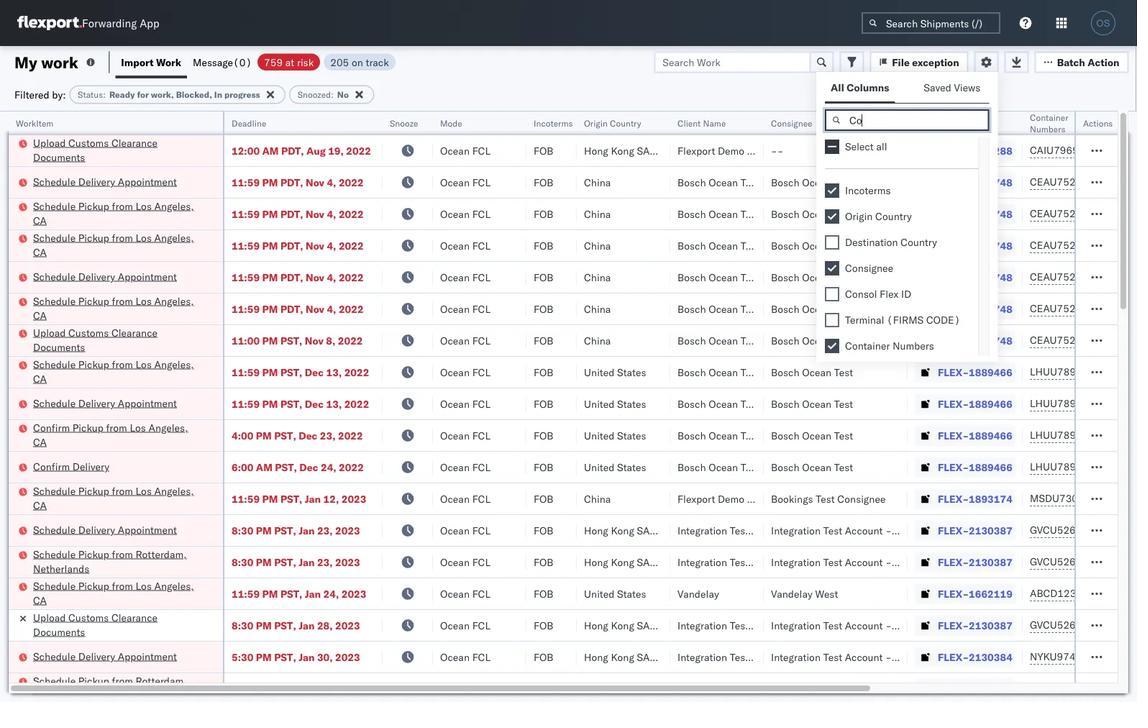 Task type: locate. For each thing, give the bounding box(es) containing it.
9 flex- from the top
[[939, 398, 970, 410]]

los for third schedule pickup from los angeles, ca button from the bottom
[[136, 358, 152, 371]]

lhuu7894563,
[[1031, 366, 1105, 378], [1031, 397, 1105, 410], [1031, 429, 1105, 442], [1031, 461, 1105, 473]]

test
[[741, 176, 760, 189], [835, 176, 854, 189], [741, 208, 760, 220], [835, 208, 854, 220], [741, 239, 760, 252], [835, 239, 854, 252], [741, 271, 760, 284], [835, 271, 854, 284], [741, 303, 760, 315], [835, 303, 854, 315], [741, 334, 760, 347], [835, 334, 854, 347], [741, 366, 760, 379], [835, 366, 854, 379], [741, 398, 760, 410], [835, 398, 854, 410], [741, 429, 760, 442], [835, 429, 854, 442], [741, 461, 760, 474], [835, 461, 854, 474], [816, 493, 835, 505], [824, 524, 843, 537], [824, 556, 843, 569], [824, 619, 843, 632], [824, 651, 843, 664], [824, 683, 843, 695]]

3 ceau7522281, from the top
[[1031, 239, 1105, 252]]

country
[[610, 118, 642, 128], [876, 210, 912, 223], [901, 236, 938, 249]]

rotterdam, for 8:30 pm pst, jan 23, 2023
[[136, 548, 187, 561]]

6 sar from the top
[[637, 683, 657, 695]]

schedule pickup from los angeles, ca link for sixth schedule pickup from los angeles, ca button from the bottom of the page
[[33, 199, 204, 228]]

4 states from the top
[[618, 461, 647, 474]]

incoterms down select all
[[846, 184, 891, 197]]

8:30 up 11:59 pm pst, jan 24, 2023
[[232, 556, 254, 569]]

13, down 8, on the left top
[[326, 366, 342, 379]]

13 flex- from the top
[[939, 524, 970, 537]]

origin right incoterms button
[[584, 118, 608, 128]]

0 vertical spatial schedule pickup from rotterdam, netherlands
[[33, 548, 187, 575]]

origin inside button
[[584, 118, 608, 128]]

dec up the 6:00 am pst, dec 24, 2022
[[299, 429, 318, 442]]

2 11:59 pm pdt, nov 4, 2022 from the top
[[232, 208, 364, 220]]

7 resize handle column header from the left
[[747, 112, 764, 702]]

work,
[[151, 89, 174, 100]]

destination
[[846, 236, 899, 249]]

demo for --
[[718, 144, 745, 157]]

container down terminal
[[846, 340, 891, 352]]

incoterms inside button
[[534, 118, 573, 128]]

work
[[41, 52, 78, 72]]

vandelay
[[678, 588, 720, 600], [772, 588, 813, 600]]

country left client
[[610, 118, 642, 128]]

columns
[[847, 81, 890, 94]]

container numbers
[[1031, 112, 1069, 134], [846, 340, 935, 352]]

0 vertical spatial am
[[262, 144, 279, 157]]

from for 4th schedule pickup from los angeles, ca button from the bottom of the page
[[112, 295, 133, 307]]

5 sar from the top
[[637, 651, 657, 664]]

upload customs clearance documents link for 11:00 pm pst, nov 8, 2022
[[33, 326, 204, 354]]

aug
[[307, 144, 326, 157]]

from for 5th schedule pickup from los angeles, ca button from the bottom of the page
[[112, 231, 133, 244]]

0 vertical spatial origin
[[584, 118, 608, 128]]

action
[[1089, 56, 1120, 68]]

1 vertical spatial 8:30 pm pst, jan 23, 2023
[[232, 556, 360, 569]]

1 horizontal spatial container numbers
[[1031, 112, 1069, 134]]

delivery
[[78, 175, 115, 188], [78, 270, 115, 283], [78, 397, 115, 410], [72, 460, 109, 473], [78, 524, 115, 536], [78, 650, 115, 663]]

ceau7522281, for upload customs clearance documents link for 11:00 pm pst, nov 8, 2022
[[1031, 334, 1105, 347]]

16 flex- from the top
[[939, 619, 970, 632]]

1 vertical spatial id
[[902, 288, 912, 300]]

container up caiu7969337
[[1031, 112, 1069, 123]]

1 vertical spatial 8:30
[[232, 556, 254, 569]]

1 horizontal spatial vandelay
[[772, 588, 813, 600]]

ceau7522281,
[[1031, 176, 1105, 188], [1031, 207, 1105, 220], [1031, 239, 1105, 252], [1031, 271, 1105, 283], [1031, 302, 1105, 315], [1031, 334, 1105, 347]]

upload customs clearance documents button for 11:00 pm pst, nov 8, 2022
[[33, 326, 204, 356]]

demo for bookings test consignee
[[718, 493, 745, 505]]

all columns button
[[826, 75, 896, 103]]

confirm
[[33, 421, 70, 434], [33, 460, 70, 473]]

0 vertical spatial 30,
[[317, 651, 333, 664]]

4 united states from the top
[[584, 461, 647, 474]]

2 vertical spatial flex-2130387
[[939, 619, 1013, 632]]

flex-2130387 down flex-1893174
[[939, 524, 1013, 537]]

4 schedule pickup from los angeles, ca link from the top
[[33, 357, 204, 386]]

confirm pickup from los angeles, ca link
[[33, 421, 204, 449]]

0 vertical spatial container numbers
[[1031, 112, 1069, 134]]

--
[[772, 144, 784, 157]]

ceau7522281, hlxu6 for upload customs clearance documents link for 11:00 pm pst, nov 8, 2022
[[1031, 334, 1138, 347]]

8:30 pm pst, jan 23, 2023 down 11:59 pm pst, jan 12, 2023
[[232, 524, 360, 537]]

4 hong kong sar china from the top
[[584, 619, 686, 632]]

clearance for 12:00 am pdt, aug 19, 2022
[[111, 136, 158, 149]]

5 integration test account - karl lagerfeld from the top
[[772, 683, 959, 695]]

11:59 pm pdt, nov 4, 2022
[[232, 176, 364, 189], [232, 208, 364, 220], [232, 239, 364, 252], [232, 271, 364, 284], [232, 303, 364, 315]]

0 vertical spatial netherlands
[[33, 562, 89, 575]]

1 vertical spatial clearance
[[111, 326, 158, 339]]

3 sar from the top
[[637, 556, 657, 569]]

netherlands
[[33, 562, 89, 575], [33, 689, 89, 702]]

delivery for 'schedule delivery appointment' button corresponding to flex-1889466
[[78, 397, 115, 410]]

id down the "saved"
[[934, 118, 943, 128]]

1889466
[[970, 366, 1013, 379], [970, 398, 1013, 410], [970, 429, 1013, 442], [970, 461, 1013, 474]]

1 vertical spatial demo
[[718, 493, 745, 505]]

schedule
[[33, 175, 76, 188], [33, 200, 76, 212], [33, 231, 76, 244], [33, 270, 76, 283], [33, 295, 76, 307], [33, 358, 76, 371], [33, 397, 76, 410], [33, 485, 76, 497], [33, 524, 76, 536], [33, 548, 76, 561], [33, 580, 76, 592], [33, 650, 76, 663], [33, 675, 76, 687]]

confirm inside confirm delivery link
[[33, 460, 70, 473]]

24, up 28,
[[324, 588, 339, 600]]

8:30
[[232, 524, 254, 537], [232, 556, 254, 569], [232, 619, 254, 632]]

1 vertical spatial numbers
[[893, 340, 935, 352]]

11:59 pm pst, dec 13, 2022 down 11:00 pm pst, nov 8, 2022
[[232, 366, 370, 379]]

container numbers down terminal (firms code)
[[846, 340, 935, 352]]

0 vertical spatial upload customs clearance documents
[[33, 136, 158, 163]]

origin
[[584, 118, 608, 128], [846, 210, 873, 223]]

snoozed : no
[[298, 89, 349, 100]]

11:59 for 5th schedule pickup from los angeles, ca button from the bottom of the page
[[232, 239, 260, 252]]

1 vertical spatial customs
[[68, 326, 109, 339]]

2 ceau7522281, hlxu6 from the top
[[1031, 207, 1138, 220]]

schedule pickup from los angeles, ca link for 5th schedule pickup from los angeles, ca button from the bottom of the page
[[33, 231, 204, 259]]

0 vertical spatial id
[[934, 118, 943, 128]]

2 karl from the top
[[895, 556, 913, 569]]

2 netherlands from the top
[[33, 689, 89, 702]]

progress
[[224, 89, 260, 100]]

schedule delivery appointment link for flex-1889466
[[33, 396, 177, 411]]

hlxu6
[[1107, 176, 1138, 188], [1107, 207, 1138, 220], [1107, 239, 1138, 252], [1107, 271, 1138, 283], [1107, 302, 1138, 315], [1107, 334, 1138, 347]]

1 vertical spatial 5:30
[[232, 683, 254, 695]]

11:59
[[232, 176, 260, 189], [232, 208, 260, 220], [232, 239, 260, 252], [232, 271, 260, 284], [232, 303, 260, 315], [232, 366, 260, 379], [232, 398, 260, 410], [232, 493, 260, 505], [232, 588, 260, 600]]

1 vertical spatial nyku9743990
[[1031, 682, 1101, 695]]

1 vertical spatial 13,
[[326, 398, 342, 410]]

schedule pickup from rotterdam, netherlands link for 8:30
[[33, 547, 204, 576]]

upload customs clearance documents button
[[33, 136, 204, 166], [33, 326, 204, 356]]

11:59 for 5th schedule pickup from los angeles, ca button
[[232, 493, 260, 505]]

3 flex- from the top
[[939, 208, 970, 220]]

delivery inside confirm delivery link
[[72, 460, 109, 473]]

3 ca from the top
[[33, 309, 47, 322]]

container numbers up caiu7969337
[[1031, 112, 1069, 134]]

1 1889466 from the top
[[970, 366, 1013, 379]]

0 vertical spatial container
[[1031, 112, 1069, 123]]

2 schedule pickup from los angeles, ca button from the top
[[33, 231, 204, 261]]

1 vertical spatial upload customs clearance documents
[[33, 326, 158, 353]]

0 vertical spatial 23,
[[320, 429, 336, 442]]

18 flex- from the top
[[939, 683, 970, 695]]

2 vertical spatial customs
[[68, 611, 109, 624]]

11 ocean fcl from the top
[[440, 461, 491, 474]]

1 8:30 pm pst, jan 23, 2023 from the top
[[232, 524, 360, 537]]

fcl
[[473, 144, 491, 157], [473, 176, 491, 189], [473, 208, 491, 220], [473, 239, 491, 252], [473, 271, 491, 284], [473, 303, 491, 315], [473, 334, 491, 347], [473, 366, 491, 379], [473, 398, 491, 410], [473, 429, 491, 442], [473, 461, 491, 474], [473, 493, 491, 505], [473, 524, 491, 537], [473, 556, 491, 569], [473, 588, 491, 600], [473, 619, 491, 632], [473, 651, 491, 664], [473, 683, 491, 695]]

0 vertical spatial numbers
[[1031, 123, 1066, 134]]

1 vertical spatial confirm
[[33, 460, 70, 473]]

1 vertical spatial upload customs clearance documents link
[[33, 326, 204, 354]]

0 vertical spatial flex-2130387
[[939, 524, 1013, 537]]

15 flex- from the top
[[939, 588, 970, 600]]

2 vertical spatial documents
[[33, 626, 85, 638]]

1 vertical spatial origin
[[846, 210, 873, 223]]

country inside button
[[610, 118, 642, 128]]

0 vertical spatial flexport demo consignee
[[678, 144, 796, 157]]

mode button
[[433, 114, 512, 129]]

consignee button
[[764, 114, 894, 129]]

los for 5th schedule pickup from los angeles, ca button
[[136, 485, 152, 497]]

1 kong from the top
[[611, 144, 635, 157]]

5 ceau7522281, hlxu6 from the top
[[1031, 302, 1138, 315]]

1 vertical spatial 5:30 pm pst, jan 30, 2023
[[232, 683, 360, 695]]

2 2130387 from the top
[[970, 556, 1013, 569]]

hong
[[584, 144, 609, 157], [584, 524, 609, 537], [584, 556, 609, 569], [584, 619, 609, 632], [584, 651, 609, 664], [584, 683, 609, 695]]

: for status
[[103, 89, 106, 100]]

schedule pickup from rotterdam, netherlands button for 5:30 pm pst, jan 30, 2023
[[33, 674, 204, 702]]

1 integration test account - karl lagerfeld from the top
[[772, 524, 959, 537]]

2 vertical spatial 2130387
[[970, 619, 1013, 632]]

batch action button
[[1035, 51, 1130, 73]]

23, for confirm pickup from los angeles, ca
[[320, 429, 336, 442]]

1 horizontal spatial numbers
[[1031, 123, 1066, 134]]

origin up destination
[[846, 210, 873, 223]]

4, for sixth schedule pickup from los angeles, ca button from the bottom of the page
[[327, 208, 336, 220]]

0 vertical spatial origin country
[[584, 118, 642, 128]]

(firms
[[887, 314, 924, 326]]

container
[[1031, 112, 1069, 123], [846, 340, 891, 352]]

confirm delivery link
[[33, 460, 109, 474]]

1 clearance from the top
[[111, 136, 158, 149]]

1 5:30 pm pst, jan 30, 2023 from the top
[[232, 651, 360, 664]]

schedule delivery appointment for flex-2130384
[[33, 650, 177, 663]]

0 vertical spatial gvcu5265864
[[1031, 524, 1102, 537]]

0 vertical spatial upload customs clearance documents link
[[33, 136, 204, 164]]

0 vertical spatial flex-2130384
[[939, 651, 1013, 664]]

3 ceau7522281, hlxu6 from the top
[[1031, 239, 1138, 252]]

1 vertical spatial upload
[[33, 326, 66, 339]]

0 vertical spatial documents
[[33, 151, 85, 163]]

confirm up confirm delivery
[[33, 421, 70, 434]]

flex-1660288 button
[[916, 141, 1016, 161], [916, 141, 1016, 161]]

2 upload customs clearance documents link from the top
[[33, 326, 204, 354]]

3 flex-2130387 from the top
[[939, 619, 1013, 632]]

numbers down (firms
[[893, 340, 935, 352]]

0 vertical spatial incoterms
[[534, 118, 573, 128]]

0 horizontal spatial flex
[[880, 288, 899, 300]]

3 hong from the top
[[584, 556, 609, 569]]

4 kong from the top
[[611, 619, 635, 632]]

flex right "consol" on the right of the page
[[880, 288, 899, 300]]

2130387 down 1662119
[[970, 619, 1013, 632]]

resize handle column header for flex id
[[1006, 112, 1023, 702]]

6 ca from the top
[[33, 499, 47, 512]]

flex-2130387 button
[[916, 521, 1016, 541], [916, 521, 1016, 541], [916, 552, 1016, 573], [916, 552, 1016, 573], [916, 616, 1016, 636], [916, 616, 1016, 636]]

2 4, from the top
[[327, 208, 336, 220]]

1 vertical spatial schedule pickup from rotterdam, netherlands
[[33, 675, 187, 702]]

dec down 11:00 pm pst, nov 8, 2022
[[305, 366, 324, 379]]

1 vertical spatial documents
[[33, 341, 85, 353]]

numbers up caiu7969337
[[1031, 123, 1066, 134]]

3 schedule delivery appointment from the top
[[33, 397, 177, 410]]

11:59 pm pst, jan 12, 2023
[[232, 493, 367, 505]]

0 vertical spatial rotterdam,
[[136, 548, 187, 561]]

2 schedule pickup from rotterdam, netherlands button from the top
[[33, 674, 204, 702]]

4:00 pm pst, dec 23, 2022
[[232, 429, 363, 442]]

Search Work text field
[[654, 51, 811, 73]]

4 11:59 pm pdt, nov 4, 2022 from the top
[[232, 271, 364, 284]]

documents for 11:00
[[33, 341, 85, 353]]

12:00 am pdt, aug 19, 2022
[[232, 144, 371, 157]]

1 vandelay from the left
[[678, 588, 720, 600]]

1 horizontal spatial :
[[331, 89, 334, 100]]

0 vertical spatial 8:30
[[232, 524, 254, 537]]

23, up 11:59 pm pst, jan 24, 2023
[[317, 556, 333, 569]]

upload customs clearance documents link
[[33, 136, 204, 164], [33, 326, 204, 354], [33, 611, 204, 639]]

dec up 4:00 pm pst, dec 23, 2022
[[305, 398, 324, 410]]

30,
[[317, 651, 333, 664], [317, 683, 333, 695]]

angeles, inside the confirm pickup from los angeles, ca
[[149, 421, 188, 434]]

gvcu5265864 down msdu7304509
[[1031, 524, 1102, 537]]

11:59 pm pst, jan 24, 2023
[[232, 588, 367, 600]]

schedule pickup from los angeles, ca link for 5th schedule pickup from los angeles, ca button
[[33, 484, 204, 513]]

1 vertical spatial 24,
[[324, 588, 339, 600]]

7 schedule from the top
[[33, 397, 76, 410]]

5 integration from the top
[[772, 683, 821, 695]]

2 : from the left
[[331, 89, 334, 100]]

0 vertical spatial 11:59 pm pst, dec 13, 2022
[[232, 366, 370, 379]]

destination country
[[846, 236, 938, 249]]

pdt,
[[281, 144, 304, 157], [281, 176, 303, 189], [281, 208, 303, 220], [281, 239, 303, 252], [281, 271, 303, 284], [281, 303, 303, 315]]

0 vertical spatial confirm
[[33, 421, 70, 434]]

demo left the bookings
[[718, 493, 745, 505]]

2 customs from the top
[[68, 326, 109, 339]]

0 horizontal spatial id
[[902, 288, 912, 300]]

None checkbox
[[826, 140, 840, 154], [826, 235, 840, 250], [826, 261, 840, 276], [826, 287, 840, 302], [826, 313, 840, 327], [826, 339, 840, 353], [826, 140, 840, 154], [826, 235, 840, 250], [826, 261, 840, 276], [826, 287, 840, 302], [826, 313, 840, 327], [826, 339, 840, 353]]

3 fcl from the top
[[473, 208, 491, 220]]

gvcu5265864 down abcd1234560 in the bottom of the page
[[1031, 619, 1102, 632]]

1 vertical spatial container
[[846, 340, 891, 352]]

11:59 pm pdt, nov 4, 2022 for sixth schedule pickup from los angeles, ca button from the bottom of the page
[[232, 208, 364, 220]]

1 vertical spatial flexport
[[678, 493, 716, 505]]

2130387 down 1893174
[[970, 524, 1013, 537]]

0 vertical spatial clearance
[[111, 136, 158, 149]]

0 vertical spatial flex
[[916, 118, 932, 128]]

(0)
[[233, 56, 252, 68]]

1 vertical spatial 2130384
[[970, 683, 1013, 695]]

app
[[140, 16, 160, 30]]

0 horizontal spatial container numbers
[[846, 340, 935, 352]]

0 vertical spatial 5:30
[[232, 651, 254, 664]]

upload for 12:00 am pdt, aug 19, 2022
[[33, 136, 66, 149]]

schedule pickup from rotterdam, netherlands for 8:30 pm pst, jan 23, 2023
[[33, 548, 187, 575]]

2 ocean fcl from the top
[[440, 176, 491, 189]]

8 schedule from the top
[[33, 485, 76, 497]]

8:30 pm pst, jan 23, 2023 up 11:59 pm pst, jan 24, 2023
[[232, 556, 360, 569]]

netherlands for 8:30
[[33, 562, 89, 575]]

incoterms
[[534, 118, 573, 128], [846, 184, 891, 197]]

0 horizontal spatial container
[[846, 340, 891, 352]]

dec up 11:59 pm pst, jan 12, 2023
[[300, 461, 318, 474]]

4 flex-1889466 from the top
[[939, 461, 1013, 474]]

1 vertical spatial 2130387
[[970, 556, 1013, 569]]

schedule delivery appointment button for flex-2130387
[[33, 523, 177, 539]]

upload for 11:00 pm pst, nov 8, 2022
[[33, 326, 66, 339]]

9 schedule from the top
[[33, 524, 76, 536]]

consol
[[846, 288, 878, 300]]

confirm inside the confirm pickup from los angeles, ca
[[33, 421, 70, 434]]

2 vertical spatial upload customs clearance documents link
[[33, 611, 204, 639]]

rotterdam, for 5:30 pm pst, jan 30, 2023
[[136, 675, 187, 687]]

1 vertical spatial 11:59 pm pst, dec 13, 2022
[[232, 398, 370, 410]]

24, up 12,
[[321, 461, 337, 474]]

1 horizontal spatial origin
[[846, 210, 873, 223]]

flex-1889466
[[939, 366, 1013, 379], [939, 398, 1013, 410], [939, 429, 1013, 442], [939, 461, 1013, 474]]

1 vertical spatial netherlands
[[33, 689, 89, 702]]

0 horizontal spatial origin country
[[584, 118, 642, 128]]

schedule delivery appointment button for flex-1889466
[[33, 396, 177, 412]]

3 hong kong sar china from the top
[[584, 556, 686, 569]]

country right destination
[[901, 236, 938, 249]]

schedule delivery appointment button
[[33, 175, 177, 190], [33, 270, 177, 285], [33, 396, 177, 412], [33, 523, 177, 539], [33, 650, 177, 665]]

1 horizontal spatial flex
[[916, 118, 932, 128]]

gvcu5265864 up abcd1234560 in the bottom of the page
[[1031, 556, 1102, 568]]

am right 12:00
[[262, 144, 279, 157]]

2 vertical spatial 8:30
[[232, 619, 254, 632]]

account
[[846, 524, 883, 537], [846, 556, 883, 569], [846, 619, 883, 632], [846, 651, 883, 664], [846, 683, 883, 695]]

: left ready
[[103, 89, 106, 100]]

1 ceau7522281, hlxu6 from the top
[[1031, 176, 1138, 188]]

9 fob from the top
[[534, 398, 554, 410]]

0 vertical spatial 13,
[[326, 366, 342, 379]]

2 vertical spatial clearance
[[111, 611, 158, 624]]

flexport for china
[[678, 493, 716, 505]]

2 vertical spatial upload customs clearance documents
[[33, 611, 158, 638]]

upload customs clearance documents link for 12:00 am pdt, aug 19, 2022
[[33, 136, 204, 164]]

1 vertical spatial schedule pickup from rotterdam, netherlands link
[[33, 674, 204, 702]]

0 vertical spatial upload customs clearance documents button
[[33, 136, 204, 166]]

flex-1662119 button
[[916, 584, 1016, 604], [916, 584, 1016, 604]]

1 vertical spatial gvcu5265864
[[1031, 556, 1102, 568]]

container inside button
[[1031, 112, 1069, 123]]

1 vertical spatial incoterms
[[846, 184, 891, 197]]

1 vertical spatial flexport demo consignee
[[678, 493, 796, 505]]

2130387 up 1662119
[[970, 556, 1013, 569]]

flex-2130387 up flex-1662119
[[939, 556, 1013, 569]]

china
[[660, 144, 686, 157], [584, 176, 611, 189], [584, 208, 611, 220], [584, 239, 611, 252], [584, 271, 611, 284], [584, 303, 611, 315], [584, 334, 611, 347], [584, 493, 611, 505], [660, 524, 686, 537], [660, 556, 686, 569], [660, 619, 686, 632], [660, 651, 686, 664], [660, 683, 686, 695]]

appointment for flex-2130384
[[118, 650, 177, 663]]

flex-1846748 button
[[916, 172, 1016, 193], [916, 172, 1016, 193], [916, 204, 1016, 224], [916, 204, 1016, 224], [916, 236, 1016, 256], [916, 236, 1016, 256], [916, 267, 1016, 288], [916, 267, 1016, 288], [916, 299, 1016, 319], [916, 299, 1016, 319], [916, 331, 1016, 351], [916, 331, 1016, 351]]

vandelay for vandelay west
[[772, 588, 813, 600]]

6 fcl from the top
[[473, 303, 491, 315]]

None checkbox
[[826, 184, 840, 198], [826, 209, 840, 224], [826, 184, 840, 198], [826, 209, 840, 224]]

delivery for confirm delivery button
[[72, 460, 109, 473]]

3 11:59 pm pdt, nov 4, 2022 from the top
[[232, 239, 364, 252]]

8:30 down 11:59 pm pst, jan 24, 2023
[[232, 619, 254, 632]]

west
[[816, 588, 839, 600]]

2 schedule delivery appointment button from the top
[[33, 270, 177, 285]]

ceau7522281, hlxu6 for schedule pickup from los angeles, ca link related to sixth schedule pickup from los angeles, ca button from the bottom of the page
[[1031, 207, 1138, 220]]

incoterms left origin country button
[[534, 118, 573, 128]]

24, for 2023
[[324, 588, 339, 600]]

from
[[112, 200, 133, 212], [112, 231, 133, 244], [112, 295, 133, 307], [112, 358, 133, 371], [106, 421, 127, 434], [112, 485, 133, 497], [112, 548, 133, 561], [112, 580, 133, 592], [112, 675, 133, 687]]

ceau7522281, hlxu6
[[1031, 176, 1138, 188], [1031, 207, 1138, 220], [1031, 239, 1138, 252], [1031, 271, 1138, 283], [1031, 302, 1138, 315], [1031, 334, 1138, 347]]

14 fcl from the top
[[473, 556, 491, 569]]

5 flex- from the top
[[939, 271, 970, 284]]

ceau7522281, for 4th schedule pickup from los angeles, ca button from the bottom of the page's schedule pickup from los angeles, ca link
[[1031, 302, 1105, 315]]

am for pst,
[[256, 461, 273, 474]]

resize handle column header
[[206, 112, 223, 702], [366, 112, 383, 702], [416, 112, 433, 702], [510, 112, 527, 702], [560, 112, 577, 702], [654, 112, 671, 702], [747, 112, 764, 702], [891, 112, 908, 702], [1006, 112, 1023, 702], [1100, 112, 1117, 702], [1101, 112, 1118, 702]]

11:59 pm pst, dec 13, 2022
[[232, 366, 370, 379], [232, 398, 370, 410]]

country up destination country
[[876, 210, 912, 223]]

1 vertical spatial am
[[256, 461, 273, 474]]

ceau7522281, for schedule pickup from los angeles, ca link related to sixth schedule pickup from los angeles, ca button from the bottom of the page
[[1031, 207, 1105, 220]]

23, for schedule pickup from rotterdam, netherlands
[[317, 556, 333, 569]]

demo
[[718, 144, 745, 157], [718, 493, 745, 505]]

confirm for confirm pickup from los angeles, ca
[[33, 421, 70, 434]]

2 schedule pickup from los angeles, ca link from the top
[[33, 231, 204, 259]]

id
[[934, 118, 943, 128], [902, 288, 912, 300]]

1 upload customs clearance documents button from the top
[[33, 136, 204, 166]]

0 vertical spatial 8:30 pm pst, jan 23, 2023
[[232, 524, 360, 537]]

confirm down the confirm pickup from los angeles, ca
[[33, 460, 70, 473]]

upload customs clearance documents for 11:00 pm pst, nov 8, 2022
[[33, 326, 158, 353]]

container numbers button
[[1023, 109, 1103, 135]]

delivery for 2nd 'schedule delivery appointment' button
[[78, 270, 115, 283]]

nyku9743990
[[1031, 651, 1101, 663], [1031, 682, 1101, 695]]

0 horizontal spatial origin
[[584, 118, 608, 128]]

4 1889466 from the top
[[970, 461, 1013, 474]]

origin country right incoterms button
[[584, 118, 642, 128]]

4 integration test account - karl lagerfeld from the top
[[772, 651, 959, 664]]

17 fcl from the top
[[473, 651, 491, 664]]

3 upload customs clearance documents link from the top
[[33, 611, 204, 639]]

11 fob from the top
[[534, 461, 554, 474]]

flex-2130384 button
[[916, 647, 1016, 668], [916, 647, 1016, 668], [916, 679, 1016, 699], [916, 679, 1016, 699]]

0 vertical spatial country
[[610, 118, 642, 128]]

12 ocean fcl from the top
[[440, 493, 491, 505]]

consignee
[[772, 118, 813, 128], [748, 144, 796, 157], [846, 262, 894, 275], [748, 493, 796, 505], [838, 493, 886, 505]]

id up (firms
[[902, 288, 912, 300]]

1 vertical spatial flex-2130387
[[939, 556, 1013, 569]]

2 documents from the top
[[33, 341, 85, 353]]

13, up 4:00 pm pst, dec 23, 2022
[[326, 398, 342, 410]]

4, for 4th schedule pickup from los angeles, ca button from the bottom of the page
[[327, 303, 336, 315]]

los for 5th schedule pickup from los angeles, ca button from the bottom of the page
[[136, 231, 152, 244]]

los inside the confirm pickup from los angeles, ca
[[130, 421, 146, 434]]

2 vertical spatial gvcu5265864
[[1031, 619, 1102, 632]]

3 2130387 from the top
[[970, 619, 1013, 632]]

am right 6:00
[[256, 461, 273, 474]]

0 vertical spatial 2130387
[[970, 524, 1013, 537]]

resize handle column header for container numbers
[[1100, 112, 1117, 702]]

kong
[[611, 144, 635, 157], [611, 524, 635, 537], [611, 556, 635, 569], [611, 619, 635, 632], [611, 651, 635, 664], [611, 683, 635, 695]]

from inside the confirm pickup from los angeles, ca
[[106, 421, 127, 434]]

2 flexport from the top
[[678, 493, 716, 505]]

ready
[[109, 89, 135, 100]]

11:59 pm pdt, nov 4, 2022 for 4th schedule pickup from los angeles, ca button from the bottom of the page
[[232, 303, 364, 315]]

demo down name
[[718, 144, 745, 157]]

11:59 for third schedule pickup from los angeles, ca button from the bottom
[[232, 366, 260, 379]]

0 vertical spatial nyku9743990
[[1031, 651, 1101, 663]]

2 schedule pickup from rotterdam, netherlands from the top
[[33, 675, 187, 702]]

1 vertical spatial origin country
[[846, 210, 912, 223]]

4:00
[[232, 429, 254, 442]]

1 horizontal spatial container
[[1031, 112, 1069, 123]]

message
[[193, 56, 233, 68]]

2 vandelay from the left
[[772, 588, 813, 600]]

3 account from the top
[[846, 619, 883, 632]]

hong kong sar china
[[584, 144, 686, 157], [584, 524, 686, 537], [584, 556, 686, 569], [584, 619, 686, 632], [584, 651, 686, 664], [584, 683, 686, 695]]

filtered by:
[[14, 88, 66, 101]]

0 vertical spatial 2130384
[[970, 651, 1013, 664]]

16 fob from the top
[[534, 619, 554, 632]]

23, up the 6:00 am pst, dec 24, 2022
[[320, 429, 336, 442]]

flex down the "saved"
[[916, 118, 932, 128]]

1660288
[[970, 144, 1013, 157]]

flex-2130387 down flex-1662119
[[939, 619, 1013, 632]]

8 fob from the top
[[534, 366, 554, 379]]

23, down 12,
[[317, 524, 333, 537]]

schedule pickup from rotterdam, netherlands button for 8:30 pm pst, jan 23, 2023
[[33, 547, 204, 578]]

import
[[121, 56, 154, 68]]

16 fcl from the top
[[473, 619, 491, 632]]

los for 4th schedule pickup from los angeles, ca button from the bottom of the page
[[136, 295, 152, 307]]

5 schedule delivery appointment button from the top
[[33, 650, 177, 665]]

4 sar from the top
[[637, 619, 657, 632]]

8,
[[326, 334, 336, 347]]

1 vertical spatial rotterdam,
[[136, 675, 187, 687]]

11:59 pm pst, dec 13, 2022 up 4:00 pm pst, dec 23, 2022
[[232, 398, 370, 410]]

3 lagerfeld from the top
[[916, 619, 959, 632]]

clearance
[[111, 136, 158, 149], [111, 326, 158, 339], [111, 611, 158, 624]]

customs
[[68, 136, 109, 149], [68, 326, 109, 339], [68, 611, 109, 624]]

0 vertical spatial demo
[[718, 144, 745, 157]]

6 resize handle column header from the left
[[654, 112, 671, 702]]

schedule pickup from los angeles, ca
[[33, 200, 194, 227], [33, 231, 194, 258], [33, 295, 194, 322], [33, 358, 194, 385], [33, 485, 194, 512], [33, 580, 194, 607]]

11 flex- from the top
[[939, 461, 970, 474]]

1 vertical spatial schedule pickup from rotterdam, netherlands button
[[33, 674, 204, 702]]

3 uetu5 from the top
[[1108, 429, 1138, 442]]

: left no
[[331, 89, 334, 100]]

origin country up destination
[[846, 210, 912, 223]]

1 schedule pickup from los angeles, ca button from the top
[[33, 199, 204, 229]]

upload customs clearance documents button for 12:00 am pdt, aug 19, 2022
[[33, 136, 204, 166]]

5 appointment from the top
[[118, 650, 177, 663]]

2 vertical spatial 23,
[[317, 556, 333, 569]]

10 ocean fcl from the top
[[440, 429, 491, 442]]

schedule delivery appointment link for flex-2130384
[[33, 650, 177, 664]]

3 flex-1846748 from the top
[[939, 239, 1013, 252]]

5 schedule pickup from los angeles, ca link from the top
[[33, 484, 204, 513]]

delivery for 5th 'schedule delivery appointment' button from the bottom
[[78, 175, 115, 188]]

8:30 down 6:00
[[232, 524, 254, 537]]

0 vertical spatial schedule pickup from rotterdam, netherlands link
[[33, 547, 204, 576]]

consignee inside consignee button
[[772, 118, 813, 128]]

ceau7522281, hlxu6 for schedule pickup from los angeles, ca link related to 5th schedule pickup from los angeles, ca button from the bottom of the page
[[1031, 239, 1138, 252]]

1 upload from the top
[[33, 136, 66, 149]]

1 vertical spatial upload customs clearance documents button
[[33, 326, 204, 356]]



Task type: vqa. For each thing, say whether or not it's contained in the screenshot.


Task type: describe. For each thing, give the bounding box(es) containing it.
saved
[[924, 81, 952, 94]]

id inside button
[[934, 118, 943, 128]]

1662119
[[970, 588, 1013, 600]]

1 13, from the top
[[326, 366, 342, 379]]

3 fob from the top
[[534, 208, 554, 220]]

1 lagerfeld from the top
[[916, 524, 959, 537]]

abcd1234560
[[1031, 587, 1102, 600]]

schedule pickup from rotterdam, netherlands link for 5:30
[[33, 674, 204, 702]]

from for third schedule pickup from los angeles, ca button from the bottom
[[112, 358, 133, 371]]

select all
[[846, 140, 888, 153]]

workitem button
[[9, 114, 209, 129]]

os button
[[1088, 6, 1121, 40]]

7 11:59 from the top
[[232, 398, 260, 410]]

5 lagerfeld from the top
[[916, 683, 959, 695]]

3 upload from the top
[[33, 611, 66, 624]]

2 gvcu5265864 from the top
[[1031, 556, 1102, 568]]

6 ocean fcl from the top
[[440, 303, 491, 315]]

views
[[955, 81, 981, 94]]

deadline button
[[225, 114, 369, 129]]

11:59 pm pdt, nov 4, 2022 for 5th schedule pickup from los angeles, ca button from the bottom of the page
[[232, 239, 364, 252]]

all columns
[[831, 81, 890, 94]]

schedule delivery appointment for flex-1889466
[[33, 397, 177, 410]]

3 1889466 from the top
[[970, 429, 1013, 442]]

1 horizontal spatial incoterms
[[846, 184, 891, 197]]

0 horizontal spatial numbers
[[893, 340, 935, 352]]

1 hong from the top
[[584, 144, 609, 157]]

vandelay for vandelay
[[678, 588, 720, 600]]

4 ceau7522281, hlxu6 from the top
[[1031, 271, 1138, 283]]

2 appointment from the top
[[118, 270, 177, 283]]

pickup inside the confirm pickup from los angeles, ca
[[72, 421, 104, 434]]

ceau7522281, hlxu6 for 4th schedule pickup from los angeles, ca button from the bottom of the page's schedule pickup from los angeles, ca link
[[1031, 302, 1138, 315]]

2 13, from the top
[[326, 398, 342, 410]]

united states for third schedule pickup from los angeles, ca button from the bottom
[[584, 366, 647, 379]]

work
[[156, 56, 181, 68]]

10 schedule from the top
[[33, 548, 76, 561]]

bookings
[[772, 493, 814, 505]]

flexport. image
[[17, 16, 82, 30]]

client name button
[[671, 114, 750, 129]]

1 lhuu7894563, from the top
[[1031, 366, 1105, 378]]

numbers inside button
[[1031, 123, 1066, 134]]

customs for 11:00 pm pst, nov 8, 2022
[[68, 326, 109, 339]]

schedule delivery appointment link for flex-2130387
[[33, 523, 177, 537]]

5 fob from the top
[[534, 271, 554, 284]]

documents for 12:00
[[33, 151, 85, 163]]

flex id
[[916, 118, 943, 128]]

terminal (firms code)
[[846, 314, 961, 326]]

status : ready for work, blocked, in progress
[[78, 89, 260, 100]]

clearance for 11:00 pm pst, nov 8, 2022
[[111, 326, 158, 339]]

4 schedule pickup from los angeles, ca from the top
[[33, 358, 194, 385]]

4 ceau7522281, from the top
[[1031, 271, 1105, 283]]

united states for confirm pickup from los angeles, ca button on the bottom
[[584, 429, 647, 442]]

11 schedule from the top
[[33, 580, 76, 592]]

risk
[[297, 56, 314, 68]]

workitem
[[16, 118, 54, 128]]

4 ca from the top
[[33, 372, 47, 385]]

2 vertical spatial country
[[901, 236, 938, 249]]

1893174
[[970, 493, 1013, 505]]

batch action
[[1058, 56, 1120, 68]]

1 flex- from the top
[[939, 144, 970, 157]]

actions
[[1084, 118, 1114, 128]]

caiu7969337
[[1031, 144, 1098, 157]]

1 4, from the top
[[327, 176, 336, 189]]

1 gvcu5265864 from the top
[[1031, 524, 1102, 537]]

2 schedule delivery appointment link from the top
[[33, 270, 177, 284]]

2 united from the top
[[584, 398, 615, 410]]

8 fcl from the top
[[473, 366, 491, 379]]

7 flex- from the top
[[939, 334, 970, 347]]

select
[[846, 140, 874, 153]]

4 hong from the top
[[584, 619, 609, 632]]

snoozed
[[298, 89, 331, 100]]

5 schedule from the top
[[33, 295, 76, 307]]

blocked,
[[176, 89, 212, 100]]

flex-1660288
[[939, 144, 1013, 157]]

2 lhuu7894563, from the top
[[1031, 397, 1105, 410]]

file exception
[[893, 56, 960, 68]]

resize handle column header for mode
[[510, 112, 527, 702]]

incoterms button
[[527, 114, 583, 129]]

ca inside the confirm pickup from los angeles, ca
[[33, 436, 47, 448]]

2 hong from the top
[[584, 524, 609, 537]]

13 fcl from the top
[[473, 524, 491, 537]]

delivery for flex-2130387 'schedule delivery appointment' button
[[78, 524, 115, 536]]

5 hlxu6 from the top
[[1107, 302, 1138, 315]]

los for sixth schedule pickup from los angeles, ca button from the bottom of the page
[[136, 200, 152, 212]]

14 fob from the top
[[534, 556, 554, 569]]

14 flex- from the top
[[939, 556, 970, 569]]

6 schedule pickup from los angeles, ca from the top
[[33, 580, 194, 607]]

24, for 2022
[[321, 461, 337, 474]]

9 ocean fcl from the top
[[440, 398, 491, 410]]

from for 5th schedule pickup from los angeles, ca button
[[112, 485, 133, 497]]

schedule pickup from rotterdam, netherlands for 5:30 pm pst, jan 30, 2023
[[33, 675, 187, 702]]

flex-1662119
[[939, 588, 1013, 600]]

consol flex id
[[846, 288, 912, 300]]

3 gvcu5265864 from the top
[[1031, 619, 1102, 632]]

resize handle column header for client name
[[747, 112, 764, 702]]

confirm pickup from los angeles, ca button
[[33, 421, 204, 451]]

confirm delivery button
[[33, 460, 109, 475]]

schedule delivery appointment button for flex-2130384
[[33, 650, 177, 665]]

5 united from the top
[[584, 588, 615, 600]]

1 hlxu6 from the top
[[1107, 176, 1138, 188]]

10 flex- from the top
[[939, 429, 970, 442]]

appointment for flex-1889466
[[118, 397, 177, 410]]

for
[[137, 89, 149, 100]]

12 fob from the top
[[534, 493, 554, 505]]

flexport for hong kong sar china
[[678, 144, 716, 157]]

5 hong from the top
[[584, 651, 609, 664]]

ceau7522281, for schedule pickup from los angeles, ca link related to 5th schedule pickup from los angeles, ca button from the bottom of the page
[[1031, 239, 1105, 252]]

track
[[366, 56, 389, 68]]

4 account from the top
[[846, 651, 883, 664]]

2 ca from the top
[[33, 246, 47, 258]]

Search text field
[[826, 109, 990, 131]]

3 karl from the top
[[895, 619, 913, 632]]

1 flex-1889466 from the top
[[939, 366, 1013, 379]]

resize handle column header for origin country
[[654, 112, 671, 702]]

from for confirm pickup from los angeles, ca button on the bottom
[[106, 421, 127, 434]]

confirm delivery
[[33, 460, 109, 473]]

: for snoozed
[[331, 89, 334, 100]]

2 1846748 from the top
[[970, 208, 1013, 220]]

4, for 5th schedule pickup from los angeles, ca button from the bottom of the page
[[327, 239, 336, 252]]

name
[[704, 118, 726, 128]]

no
[[337, 89, 349, 100]]

1 8:30 from the top
[[232, 524, 254, 537]]

Search Shipments (/) text field
[[862, 12, 1001, 34]]

client
[[678, 118, 701, 128]]

in
[[214, 89, 222, 100]]

2 5:30 from the top
[[232, 683, 254, 695]]

vandelay west
[[772, 588, 839, 600]]

759
[[264, 56, 283, 68]]

flexport demo consignee for bookings
[[678, 493, 796, 505]]

2 schedule pickup from los angeles, ca from the top
[[33, 231, 194, 258]]

5 account from the top
[[846, 683, 883, 695]]

upload customs clearance documents for 12:00 am pdt, aug 19, 2022
[[33, 136, 158, 163]]

customs for 12:00 am pdt, aug 19, 2022
[[68, 136, 109, 149]]

flex-1893174
[[939, 493, 1013, 505]]

10 fob from the top
[[534, 429, 554, 442]]

origin country inside button
[[584, 118, 642, 128]]

3 states from the top
[[618, 429, 647, 442]]

5 flex-1846748 from the top
[[939, 303, 1013, 315]]

2 integration from the top
[[772, 556, 821, 569]]

1 horizontal spatial origin country
[[846, 210, 912, 223]]

11:00 pm pst, nov 8, 2022
[[232, 334, 363, 347]]

11:59 for sixth schedule pickup from los angeles, ca button from the bottom of the page
[[232, 208, 260, 220]]

flex inside flex id button
[[916, 118, 932, 128]]

1 vertical spatial country
[[876, 210, 912, 223]]

2 flex-1889466 from the top
[[939, 398, 1013, 410]]

3 united from the top
[[584, 429, 615, 442]]

mode
[[440, 118, 463, 128]]

2 8:30 from the top
[[232, 556, 254, 569]]

saved views
[[924, 81, 981, 94]]

forwarding app
[[82, 16, 160, 30]]

1 ocean fcl from the top
[[440, 144, 491, 157]]

deadline
[[232, 118, 267, 128]]

by:
[[52, 88, 66, 101]]

5 schedule pickup from los angeles, ca button from the top
[[33, 484, 204, 514]]

15 fcl from the top
[[473, 588, 491, 600]]

schedule pickup from los angeles, ca link for 4th schedule pickup from los angeles, ca button from the bottom of the page
[[33, 294, 204, 323]]

from for sixth schedule pickup from los angeles, ca button from the bottom of the page
[[112, 200, 133, 212]]

msdu7304509
[[1031, 492, 1104, 505]]

all
[[877, 140, 888, 153]]

11:59 for 4th schedule pickup from los angeles, ca button from the bottom of the page
[[232, 303, 260, 315]]

11:00
[[232, 334, 260, 347]]

flex id button
[[908, 114, 1009, 129]]

os
[[1097, 18, 1111, 28]]

united states for 1st schedule pickup from los angeles, ca button from the bottom of the page
[[584, 588, 647, 600]]

los for confirm pickup from los angeles, ca button on the bottom
[[130, 421, 146, 434]]

5 1846748 from the top
[[970, 303, 1013, 315]]

4 uetu5 from the top
[[1108, 461, 1138, 473]]

1 hong kong sar china from the top
[[584, 144, 686, 157]]

3 integration from the top
[[772, 619, 821, 632]]

my work
[[14, 52, 78, 72]]

1 2130384 from the top
[[970, 651, 1013, 664]]

18 fob from the top
[[534, 683, 554, 695]]

19,
[[328, 144, 344, 157]]

delivery for flex-2130384 'schedule delivery appointment' button
[[78, 650, 115, 663]]

12,
[[324, 493, 339, 505]]

5 kong from the top
[[611, 651, 635, 664]]

at
[[286, 56, 295, 68]]

3 lhuu7894563, from the top
[[1031, 429, 1105, 442]]

forwarding
[[82, 16, 137, 30]]

bookings test consignee
[[772, 493, 886, 505]]

file
[[893, 56, 910, 68]]

205 on track
[[331, 56, 389, 68]]

confirm for confirm delivery
[[33, 460, 70, 473]]

filtered
[[14, 88, 49, 101]]

schedule pickup from los angeles, ca link for 1st schedule pickup from los angeles, ca button from the bottom of the page
[[33, 579, 204, 608]]

batch
[[1058, 56, 1086, 68]]

1 vertical spatial container numbers
[[846, 340, 935, 352]]

2 schedule from the top
[[33, 200, 76, 212]]

am for pdt,
[[262, 144, 279, 157]]

on
[[352, 56, 363, 68]]

5 karl from the top
[[895, 683, 913, 695]]

3 1846748 from the top
[[970, 239, 1013, 252]]

1 lhuu7894563, uetu5 from the top
[[1031, 366, 1138, 378]]

6 hong kong sar china from the top
[[584, 683, 686, 695]]

2 11:59 pm pst, dec 13, 2022 from the top
[[232, 398, 370, 410]]

los for 1st schedule pickup from los angeles, ca button from the bottom of the page
[[136, 580, 152, 592]]

resize handle column header for consignee
[[891, 112, 908, 702]]

2 fcl from the top
[[473, 176, 491, 189]]

resize handle column header for workitem
[[206, 112, 223, 702]]

terminal
[[846, 314, 885, 326]]

status
[[78, 89, 103, 100]]

1 flex-2130384 from the top
[[939, 651, 1013, 664]]

3 kong from the top
[[611, 556, 635, 569]]

11:59 for 1st schedule pickup from los angeles, ca button from the bottom of the page
[[232, 588, 260, 600]]

import work
[[121, 56, 181, 68]]

code)
[[927, 314, 961, 326]]

from for 1st schedule pickup from los angeles, ca button from the bottom of the page
[[112, 580, 133, 592]]

3 hlxu6 from the top
[[1107, 239, 1138, 252]]

resize handle column header for incoterms
[[560, 112, 577, 702]]

4 schedule pickup from los angeles, ca button from the top
[[33, 357, 204, 388]]

1 vertical spatial flex
[[880, 288, 899, 300]]

container numbers inside button
[[1031, 112, 1069, 134]]

1 ca from the top
[[33, 214, 47, 227]]

forwarding app link
[[17, 16, 160, 30]]

1 vertical spatial 23,
[[317, 524, 333, 537]]

schedule pickup from los angeles, ca link for third schedule pickup from los angeles, ca button from the bottom
[[33, 357, 204, 386]]

confirm pickup from los angeles, ca
[[33, 421, 188, 448]]

1 fob from the top
[[534, 144, 554, 157]]

2 1889466 from the top
[[970, 398, 1013, 410]]

my
[[14, 52, 37, 72]]

client name
[[678, 118, 726, 128]]

1 11:59 pm pst, dec 13, 2022 from the top
[[232, 366, 370, 379]]

resize handle column header for deadline
[[366, 112, 383, 702]]

flexport demo consignee for -
[[678, 144, 796, 157]]

6 schedule pickup from los angeles, ca button from the top
[[33, 579, 204, 609]]



